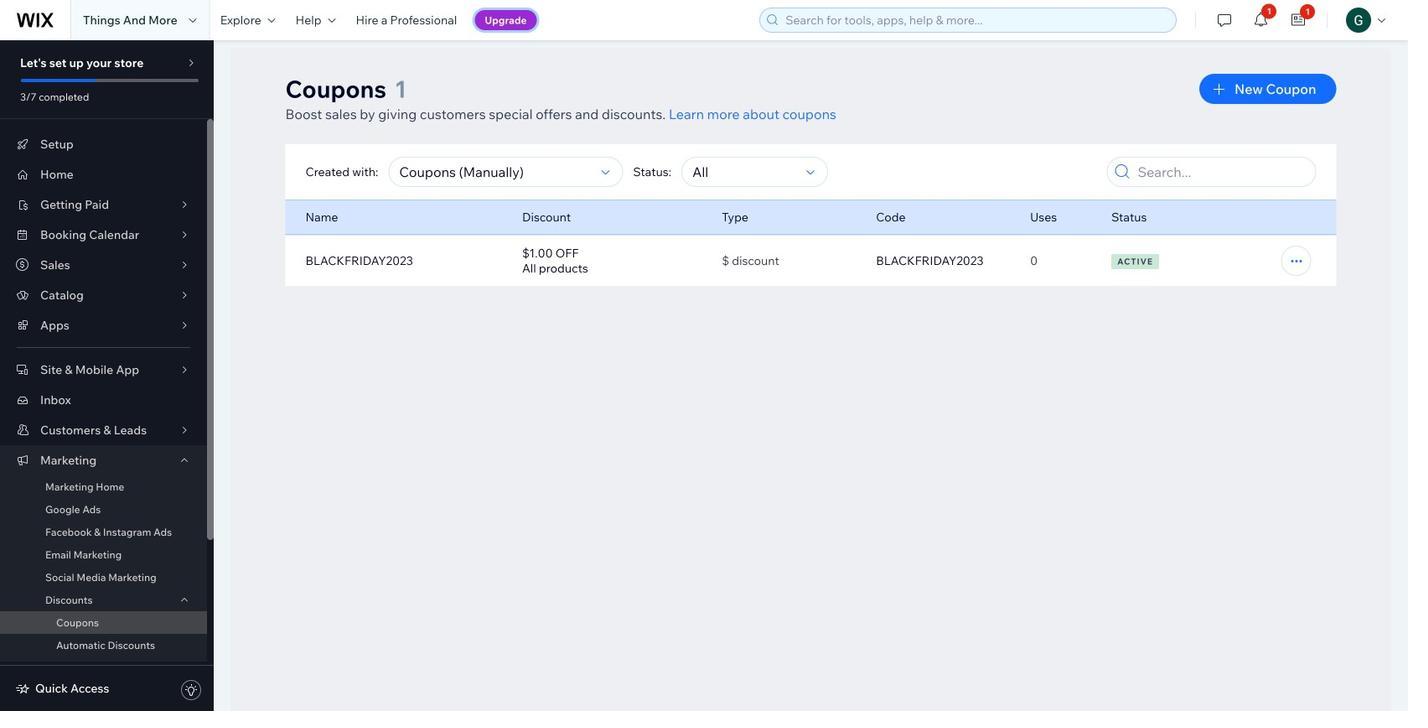 Task type: describe. For each thing, give the bounding box(es) containing it.
sidebar element
[[0, 40, 214, 711]]



Task type: vqa. For each thing, say whether or not it's contained in the screenshot.
Search for tools, apps, help & more... field
yes



Task type: locate. For each thing, give the bounding box(es) containing it.
Search... field
[[1133, 158, 1311, 186]]

None field
[[394, 158, 597, 186], [688, 158, 802, 186], [394, 158, 597, 186], [688, 158, 802, 186]]

Search for tools, apps, help & more... field
[[781, 8, 1172, 32]]



